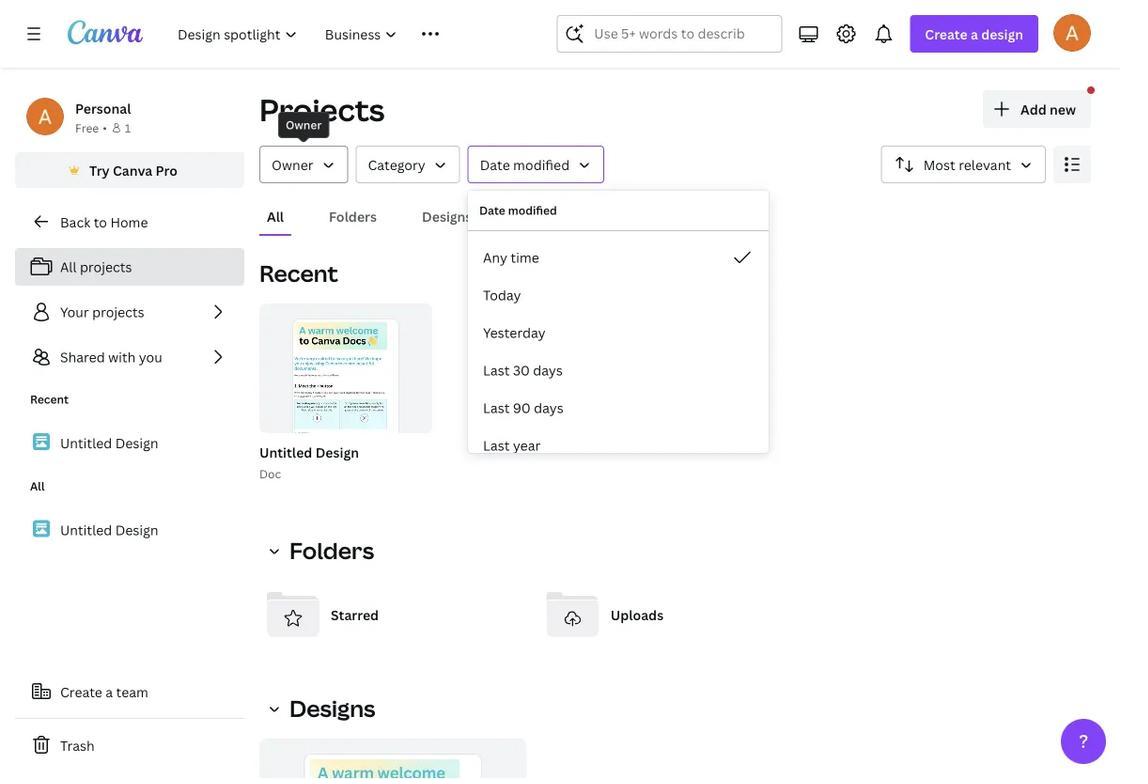 Task type: locate. For each thing, give the bounding box(es) containing it.
most
[[923, 156, 955, 173]]

0 vertical spatial create
[[925, 25, 968, 43]]

relevant
[[959, 156, 1011, 173]]

0 vertical spatial all
[[267, 207, 284, 225]]

add new
[[1021, 100, 1076, 118]]

2 vertical spatial last
[[483, 437, 510, 454]]

list box containing any time
[[468, 239, 769, 464]]

0 vertical spatial projects
[[80, 258, 132, 276]]

1 horizontal spatial a
[[971, 25, 978, 43]]

any time
[[483, 249, 539, 266]]

0 vertical spatial untitled design
[[60, 434, 158, 452]]

any time button
[[468, 239, 769, 276]]

1 vertical spatial last
[[483, 399, 510, 417]]

days inside button
[[534, 399, 564, 417]]

1 untitled design from the top
[[60, 434, 158, 452]]

1 last from the top
[[483, 361, 510, 379]]

today button
[[468, 276, 769, 314]]

top level navigation element
[[165, 15, 512, 53], [165, 15, 512, 53]]

any
[[483, 249, 507, 266]]

category
[[368, 156, 425, 173]]

1 vertical spatial days
[[534, 399, 564, 417]]

days right 30
[[533, 361, 563, 379]]

date modified
[[480, 156, 570, 173], [479, 203, 557, 218]]

date right category 'button'
[[480, 156, 510, 173]]

a left team
[[106, 683, 113, 701]]

untitled
[[60, 434, 112, 452], [259, 443, 312, 461], [60, 521, 112, 539]]

1 horizontal spatial all
[[60, 258, 77, 276]]

a inside "dropdown button"
[[971, 25, 978, 43]]

last left 30
[[483, 361, 510, 379]]

days
[[533, 361, 563, 379], [534, 399, 564, 417]]

all projects link
[[15, 248, 244, 286]]

recent
[[259, 258, 338, 288], [30, 391, 69, 407]]

a left "design"
[[971, 25, 978, 43]]

1 date from the top
[[480, 156, 510, 173]]

year
[[513, 437, 541, 454]]

time
[[511, 249, 539, 266]]

last for last 90 days
[[483, 399, 510, 417]]

owner
[[286, 117, 322, 133], [272, 156, 313, 173]]

a
[[971, 25, 978, 43], [106, 683, 113, 701]]

free
[[75, 120, 99, 135]]

0 vertical spatial date modified
[[480, 156, 570, 173]]

0 vertical spatial modified
[[513, 156, 570, 173]]

recent down shared
[[30, 391, 69, 407]]

0 horizontal spatial all
[[30, 478, 45, 494]]

1 vertical spatial untitled design link
[[15, 510, 244, 550]]

0 vertical spatial last
[[483, 361, 510, 379]]

create for create a team
[[60, 683, 102, 701]]

0 vertical spatial a
[[971, 25, 978, 43]]

2 vertical spatial all
[[30, 478, 45, 494]]

uploads link
[[539, 581, 811, 648]]

create inside button
[[60, 683, 102, 701]]

create left team
[[60, 683, 102, 701]]

most relevant
[[923, 156, 1011, 173]]

add new button
[[983, 90, 1091, 128]]

starred link
[[259, 581, 532, 648]]

create inside "dropdown button"
[[925, 25, 968, 43]]

projects right "your"
[[92, 303, 144, 321]]

any time option
[[468, 239, 769, 276]]

last inside button
[[483, 399, 510, 417]]

0 horizontal spatial designs
[[289, 693, 375, 724]]

0 vertical spatial folders
[[329, 207, 377, 225]]

try
[[89, 161, 110, 179]]

1 horizontal spatial create
[[925, 25, 968, 43]]

yesterday button
[[468, 314, 769, 351]]

last left 90
[[483, 399, 510, 417]]

projects
[[80, 258, 132, 276], [92, 303, 144, 321]]

you
[[139, 348, 162, 366]]

create left "design"
[[925, 25, 968, 43]]

1 vertical spatial a
[[106, 683, 113, 701]]

all
[[267, 207, 284, 225], [60, 258, 77, 276], [30, 478, 45, 494]]

last year button
[[468, 427, 769, 464]]

designs
[[422, 207, 472, 225], [289, 693, 375, 724]]

date up any
[[479, 203, 505, 218]]

0 horizontal spatial a
[[106, 683, 113, 701]]

starred
[[331, 606, 379, 624]]

folders down category
[[329, 207, 377, 225]]

design
[[115, 434, 158, 452], [315, 443, 359, 461], [115, 521, 158, 539]]

1 vertical spatial date
[[479, 203, 505, 218]]

last left year
[[483, 437, 510, 454]]

0 vertical spatial date
[[480, 156, 510, 173]]

1 vertical spatial untitled design
[[60, 521, 158, 539]]

modified
[[513, 156, 570, 173], [508, 203, 557, 218]]

folders up starred
[[289, 535, 374, 566]]

untitled design link
[[15, 423, 244, 463], [15, 510, 244, 550]]

untitled design
[[60, 434, 158, 452], [60, 521, 158, 539]]

0 vertical spatial owner
[[286, 117, 322, 133]]

free •
[[75, 120, 107, 135]]

a inside button
[[106, 683, 113, 701]]

folders inside button
[[329, 207, 377, 225]]

1 vertical spatial designs
[[289, 693, 375, 724]]

untitled design doc
[[259, 443, 359, 481]]

1 vertical spatial all
[[60, 258, 77, 276]]

shared with you
[[60, 348, 162, 366]]

last for last 30 days
[[483, 361, 510, 379]]

Date modified button
[[468, 146, 604, 183]]

designs button
[[414, 198, 480, 234]]

2 last from the top
[[483, 399, 510, 417]]

1
[[125, 120, 131, 135]]

0 horizontal spatial recent
[[30, 391, 69, 407]]

1 vertical spatial owner
[[272, 156, 313, 173]]

days right 90
[[534, 399, 564, 417]]

owner up all button
[[272, 156, 313, 173]]

folders
[[329, 207, 377, 225], [289, 535, 374, 566]]

2 untitled design from the top
[[60, 521, 158, 539]]

all inside 'all projects' link
[[60, 258, 77, 276]]

0 vertical spatial days
[[533, 361, 563, 379]]

list box
[[468, 239, 769, 464]]

create
[[925, 25, 968, 43], [60, 683, 102, 701]]

Owner button
[[259, 146, 348, 183]]

today
[[483, 286, 521, 304]]

try canva pro
[[89, 161, 178, 179]]

30
[[513, 361, 530, 379]]

designs inside button
[[422, 207, 472, 225]]

all for all button
[[267, 207, 284, 225]]

1 horizontal spatial recent
[[259, 258, 338, 288]]

1 date modified from the top
[[480, 156, 570, 173]]

1 vertical spatial recent
[[30, 391, 69, 407]]

all for all projects
[[60, 258, 77, 276]]

days inside "button"
[[533, 361, 563, 379]]

None search field
[[557, 15, 782, 53]]

3 last from the top
[[483, 437, 510, 454]]

back to home
[[60, 213, 148, 231]]

all projects
[[60, 258, 132, 276]]

create a design
[[925, 25, 1023, 43]]

1 vertical spatial create
[[60, 683, 102, 701]]

0 horizontal spatial create
[[60, 683, 102, 701]]

list
[[15, 248, 244, 376]]

0 vertical spatial untitled design link
[[15, 423, 244, 463]]

all button
[[259, 198, 291, 234]]

last 90 days option
[[468, 389, 769, 427]]

your projects link
[[15, 293, 244, 331]]

1 vertical spatial folders
[[289, 535, 374, 566]]

projects down back to home on the left of page
[[80, 258, 132, 276]]

date
[[480, 156, 510, 173], [479, 203, 505, 218]]

uploads
[[611, 606, 664, 624]]

apple lee image
[[1053, 14, 1091, 51]]

canva
[[113, 161, 152, 179]]

all inside all button
[[267, 207, 284, 225]]

last 90 days button
[[468, 389, 769, 427]]

recent down all button
[[259, 258, 338, 288]]

owner up 'owner' button
[[286, 117, 322, 133]]

0 vertical spatial designs
[[422, 207, 472, 225]]

last year option
[[468, 427, 769, 464]]

create a team
[[60, 683, 148, 701]]

last 30 days button
[[468, 351, 769, 389]]

2 horizontal spatial all
[[267, 207, 284, 225]]

last
[[483, 361, 510, 379], [483, 399, 510, 417], [483, 437, 510, 454]]

1 vertical spatial date modified
[[479, 203, 557, 218]]

1 horizontal spatial designs
[[422, 207, 472, 225]]

1 vertical spatial projects
[[92, 303, 144, 321]]

last 90 days
[[483, 399, 564, 417]]

projects for all projects
[[80, 258, 132, 276]]



Task type: describe. For each thing, give the bounding box(es) containing it.
last year
[[483, 437, 541, 454]]

designs button
[[259, 690, 387, 727]]

home
[[110, 213, 148, 231]]

Search search field
[[594, 16, 745, 52]]

create for create a design
[[925, 25, 968, 43]]

trash link
[[15, 726, 244, 764]]

yesterday
[[483, 324, 546, 342]]

Sort by button
[[881, 146, 1046, 183]]

untitled design for 2nd untitled design link from the bottom
[[60, 434, 158, 452]]

days for last 30 days
[[533, 361, 563, 379]]

projects
[[259, 89, 385, 130]]

folders button
[[259, 532, 385, 569]]

your
[[60, 303, 89, 321]]

last 30 days option
[[468, 351, 769, 389]]

team
[[116, 683, 148, 701]]

designs inside dropdown button
[[289, 693, 375, 724]]

add
[[1021, 100, 1047, 118]]

yesterday option
[[468, 314, 769, 351]]

doc
[[259, 466, 281, 481]]

1 untitled design link from the top
[[15, 423, 244, 463]]

create a team button
[[15, 673, 244, 710]]

design
[[981, 25, 1023, 43]]

90
[[513, 399, 531, 417]]

today option
[[468, 276, 769, 314]]

date inside button
[[480, 156, 510, 173]]

create a design button
[[910, 15, 1038, 53]]

last for last year
[[483, 437, 510, 454]]

untitled design for first untitled design link from the bottom of the page
[[60, 521, 158, 539]]

projects for your projects
[[92, 303, 144, 321]]

design inside untitled design doc
[[315, 443, 359, 461]]

untitled design button
[[259, 441, 359, 464]]

Category button
[[356, 146, 460, 183]]

2 date modified from the top
[[479, 203, 557, 218]]

your projects
[[60, 303, 144, 321]]

•
[[103, 120, 107, 135]]

0 vertical spatial recent
[[259, 258, 338, 288]]

personal
[[75, 99, 131, 117]]

new
[[1050, 100, 1076, 118]]

trash
[[60, 736, 95, 754]]

untitled inside untitled design doc
[[259, 443, 312, 461]]

a for team
[[106, 683, 113, 701]]

shared with you link
[[15, 338, 244, 376]]

list containing all projects
[[15, 248, 244, 376]]

last 30 days
[[483, 361, 563, 379]]

2 date from the top
[[479, 203, 505, 218]]

modified inside button
[[513, 156, 570, 173]]

owner inside button
[[272, 156, 313, 173]]

to
[[94, 213, 107, 231]]

back to home link
[[15, 203, 244, 241]]

1 vertical spatial modified
[[508, 203, 557, 218]]

back
[[60, 213, 90, 231]]

folders inside dropdown button
[[289, 535, 374, 566]]

days for last 90 days
[[534, 399, 564, 417]]

a for design
[[971, 25, 978, 43]]

try canva pro button
[[15, 152, 244, 188]]

folders button
[[321, 198, 384, 234]]

shared
[[60, 348, 105, 366]]

2 untitled design link from the top
[[15, 510, 244, 550]]

with
[[108, 348, 136, 366]]

pro
[[156, 161, 178, 179]]

date modified inside date modified button
[[480, 156, 570, 173]]



Task type: vqa. For each thing, say whether or not it's contained in the screenshot.
Date modified
yes



